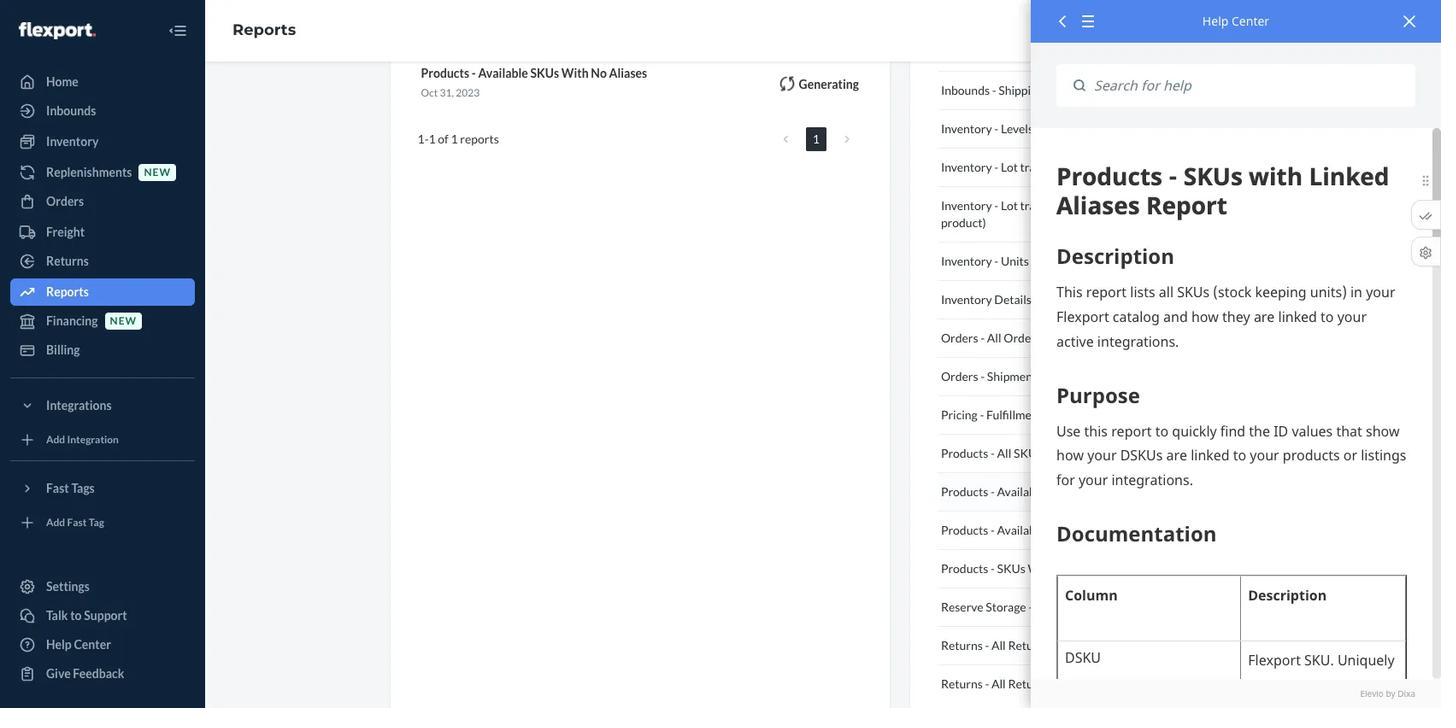 Task type: vqa. For each thing, say whether or not it's contained in the screenshot.
or at top left
no



Task type: locate. For each thing, give the bounding box(es) containing it.
2 fefo from the top
[[1087, 198, 1117, 213]]

0 vertical spatial inbounds
[[941, 44, 990, 59]]

and inside inventory - lot tracking and fefo (single product)
[[1066, 198, 1085, 213]]

help up the give
[[46, 638, 72, 652]]

Search search field
[[1086, 64, 1416, 107]]

center up search search field on the top
[[1232, 13, 1270, 29]]

1 horizontal spatial help center
[[1203, 13, 1270, 29]]

all left return
[[992, 639, 1006, 653]]

alias down pricing - fulfillment fees for skus button
[[1073, 446, 1099, 461]]

no inside button
[[1107, 523, 1123, 538]]

1 horizontal spatial reserve
[[1041, 292, 1083, 307]]

fefo left the (single
[[1087, 198, 1117, 213]]

by right items
[[1079, 639, 1092, 653]]

feedback
[[73, 667, 124, 681]]

today
[[1036, 121, 1067, 136]]

support
[[84, 609, 127, 623]]

1 vertical spatial no
[[1107, 523, 1123, 538]]

returns for returns - all returns
[[941, 677, 983, 692]]

talk to support
[[46, 609, 127, 623]]

storage up return
[[986, 600, 1027, 615]]

fast left tags
[[46, 481, 69, 496]]

- for returns - all return items by skus
[[985, 639, 990, 653]]

inventory inside inventory - lot tracking and fefo (single product)
[[941, 198, 992, 213]]

tracking
[[1021, 160, 1063, 174], [1021, 198, 1063, 213]]

2 and from the top
[[1066, 198, 1085, 213]]

returns inside button
[[941, 639, 983, 653]]

inventory - levels today button
[[938, 110, 1216, 149]]

- up orders - shipments
[[981, 331, 985, 345]]

help
[[1203, 13, 1229, 29], [46, 638, 72, 652]]

aliases
[[609, 66, 647, 80], [1125, 523, 1162, 538], [1094, 562, 1131, 576]]

- right 'pricing'
[[980, 408, 984, 422]]

1 lot from the top
[[1001, 160, 1018, 174]]

- up reserve storage - orders & transfers
[[991, 562, 995, 576]]

all inside orders - all orders button
[[987, 331, 1002, 345]]

orders up "freight"
[[46, 194, 84, 209]]

all up orders - shipments
[[987, 331, 1002, 345]]

tracking inside inventory - lot tracking and fefo (single product)
[[1021, 198, 1063, 213]]

add inside add fast tag link
[[46, 517, 65, 530]]

0 vertical spatial reports link
[[233, 21, 296, 39]]

all
[[987, 331, 1002, 345], [997, 446, 1012, 461], [992, 639, 1006, 653], [992, 677, 1006, 692]]

0 horizontal spatial center
[[74, 638, 111, 652]]

give
[[46, 667, 71, 681]]

all inside returns - all return items by skus button
[[992, 639, 1006, 653]]

products - available skus with no aliases button
[[938, 512, 1216, 551]]

1 horizontal spatial help
[[1203, 13, 1229, 29]]

products - skus with linked aliases button
[[938, 551, 1216, 589]]

0 horizontal spatial help
[[46, 638, 72, 652]]

- for products - available skus with no aliases
[[991, 523, 995, 538]]

0 horizontal spatial help center
[[46, 638, 111, 652]]

1 vertical spatial reports link
[[10, 279, 195, 306]]

levels
[[1001, 121, 1034, 136]]

0 vertical spatial aliases
[[609, 66, 647, 80]]

add for add integration
[[46, 434, 65, 447]]

storage down term
[[1085, 292, 1126, 307]]

skus inside button
[[1094, 639, 1122, 653]]

1 vertical spatial add
[[46, 517, 65, 530]]

- down "products - all skus with alias counts"
[[991, 485, 995, 499]]

4 1 from the left
[[813, 132, 820, 146]]

reserve up returns - all return items by skus
[[941, 600, 984, 615]]

all inside the products - all skus with alias counts button
[[997, 446, 1012, 461]]

storage right term
[[1100, 254, 1141, 268]]

0 vertical spatial alias
[[1073, 446, 1099, 461]]

and for (all
[[1066, 160, 1085, 174]]

settings
[[46, 580, 90, 594]]

details
[[995, 292, 1032, 307]]

0 vertical spatial center
[[1232, 13, 1270, 29]]

- inside products - available skus with no aliases oct 31, 2023
[[472, 66, 476, 80]]

inventory up replenishments
[[46, 134, 99, 149]]

and
[[1066, 160, 1085, 174], [1066, 198, 1085, 213]]

home
[[46, 74, 79, 89]]

1 vertical spatial reserve
[[941, 600, 984, 615]]

all for return
[[992, 639, 1006, 653]]

- up inventory - units in long term storage at top right
[[995, 198, 999, 213]]

no for products - available skus with no aliases
[[1107, 523, 1123, 538]]

alias down the products - all skus with alias counts button
[[1107, 485, 1133, 499]]

- left shipments in the right of the page
[[981, 369, 985, 384]]

inventory inside button
[[941, 292, 992, 307]]

aliases inside button
[[1125, 523, 1162, 538]]

orders for orders - all orders
[[941, 331, 979, 345]]

0 horizontal spatial by
[[1079, 639, 1092, 653]]

inventory for inventory - levels today
[[941, 121, 992, 136]]

1 1 from the left
[[418, 132, 425, 146]]

1 vertical spatial fast
[[67, 517, 87, 530]]

of
[[438, 132, 449, 146]]

inventory - lot tracking and fefo (all products) button
[[938, 149, 1216, 187]]

2 add from the top
[[46, 517, 65, 530]]

inventory for inventory - lot tracking and fefo (all products)
[[941, 160, 992, 174]]

1 horizontal spatial new
[[144, 166, 171, 179]]

add inside add integration link
[[46, 434, 65, 447]]

0 vertical spatial help center
[[1203, 13, 1270, 29]]

0 vertical spatial fast
[[46, 481, 69, 496]]

inventory left levels
[[941, 121, 992, 136]]

reserve down long
[[1041, 292, 1083, 307]]

available
[[478, 66, 528, 80], [997, 485, 1046, 499], [997, 523, 1046, 538]]

- down returns - all return items by skus
[[985, 677, 990, 692]]

returns - all return items by skus
[[941, 639, 1122, 653]]

pricing - fulfillment fees for skus button
[[938, 397, 1216, 435]]

new up orders link
[[144, 166, 171, 179]]

fefo
[[1087, 160, 1117, 174], [1087, 198, 1117, 213]]

- left return
[[985, 639, 990, 653]]

1 vertical spatial alias
[[1107, 485, 1133, 499]]

0 horizontal spatial new
[[110, 315, 137, 328]]

1 horizontal spatial alias
[[1107, 485, 1133, 499]]

center inside help center 'link'
[[74, 638, 111, 652]]

2 tracking from the top
[[1021, 198, 1063, 213]]

help center down to
[[46, 638, 111, 652]]

reports inside reports link
[[46, 285, 89, 299]]

pricing
[[941, 408, 978, 422]]

available for products - available skus with no aliases oct 31, 2023
[[478, 66, 528, 80]]

0 vertical spatial counts
[[1101, 446, 1139, 461]]

1 horizontal spatial no
[[1107, 523, 1123, 538]]

inbounds inside inbounds - shipping plan reconciliation button
[[941, 83, 990, 97]]

no inside products - available skus with no aliases oct 31, 2023
[[591, 66, 607, 80]]

products - all skus with alias counts button
[[938, 435, 1216, 474]]

available up 2023
[[478, 66, 528, 80]]

1 add from the top
[[46, 434, 65, 447]]

tracking down inventory - lot tracking and fefo (all products)
[[1021, 198, 1063, 213]]

tracking for (all
[[1021, 160, 1063, 174]]

generating
[[799, 77, 859, 92]]

orders left &
[[1035, 600, 1073, 615]]

orders up 'pricing'
[[941, 369, 979, 384]]

available up products - skus with linked aliases
[[997, 523, 1046, 538]]

1 vertical spatial help
[[46, 638, 72, 652]]

products inside products - available skus with no aliases oct 31, 2023
[[421, 66, 469, 80]]

0 vertical spatial lot
[[1001, 160, 1018, 174]]

1 vertical spatial aliases
[[1125, 523, 1162, 538]]

- left levels
[[995, 121, 999, 136]]

all for skus
[[997, 446, 1012, 461]]

products - available skus with alias counts button
[[938, 474, 1216, 512]]

2 vertical spatial inbounds
[[46, 103, 96, 118]]

by inside button
[[1079, 639, 1092, 653]]

inbounds down home
[[46, 103, 96, 118]]

0 horizontal spatial reserve
[[941, 600, 984, 615]]

- left the packages
[[992, 44, 997, 59]]

available down "products - all skus with alias counts"
[[997, 485, 1046, 499]]

0 horizontal spatial reports link
[[10, 279, 195, 306]]

alias inside the products - all skus with alias counts button
[[1073, 446, 1099, 461]]

fast tags button
[[10, 475, 195, 503]]

give feedback
[[46, 667, 124, 681]]

inventory for inventory - units in long term storage
[[941, 254, 992, 268]]

new
[[144, 166, 171, 179], [110, 315, 137, 328]]

billing link
[[10, 337, 195, 364]]

- up 2023
[[472, 66, 476, 80]]

with
[[562, 66, 589, 80], [1045, 446, 1071, 461], [1079, 485, 1105, 499], [1079, 523, 1105, 538], [1028, 562, 1055, 576]]

help center up search search field on the top
[[1203, 13, 1270, 29]]

orders up shipments in the right of the page
[[1004, 331, 1041, 345]]

add left integration on the left of page
[[46, 434, 65, 447]]

0 vertical spatial by
[[1079, 639, 1092, 653]]

- for products - skus with linked aliases
[[991, 562, 995, 576]]

- left units
[[995, 254, 999, 268]]

- for products - available skus with alias counts
[[991, 485, 995, 499]]

reserve
[[1041, 292, 1083, 307], [941, 600, 984, 615]]

1 horizontal spatial reports
[[233, 21, 296, 39]]

- inside inventory - lot tracking and fefo (single product)
[[995, 198, 999, 213]]

all for orders
[[987, 331, 1002, 345]]

integrations button
[[10, 392, 195, 420]]

orders up orders - shipments
[[941, 331, 979, 345]]

center down talk to support on the left
[[74, 638, 111, 652]]

0 horizontal spatial reports
[[46, 285, 89, 299]]

aliases inside 'button'
[[1094, 562, 1131, 576]]

add down fast tags
[[46, 517, 65, 530]]

alias inside products - available skus with alias counts button
[[1107, 485, 1133, 499]]

fast
[[46, 481, 69, 496], [67, 517, 87, 530]]

alias
[[1073, 446, 1099, 461], [1107, 485, 1133, 499]]

with for products - available skus with no aliases
[[1079, 523, 1105, 538]]

lot up units
[[1001, 198, 1018, 213]]

1 vertical spatial and
[[1066, 198, 1085, 213]]

1 vertical spatial fefo
[[1087, 198, 1117, 213]]

inventory - units in long term storage button
[[938, 243, 1216, 281]]

1 horizontal spatial center
[[1232, 13, 1270, 29]]

reserve storage - orders & transfers
[[941, 600, 1135, 615]]

help center
[[1203, 13, 1270, 29], [46, 638, 111, 652]]

inventory up orders - all orders on the top right
[[941, 292, 992, 307]]

by left dixa
[[1386, 688, 1396, 700]]

2 vertical spatial available
[[997, 523, 1046, 538]]

1 vertical spatial available
[[997, 485, 1046, 499]]

- left shipping
[[992, 83, 997, 97]]

counts for products - available skus with alias counts
[[1135, 485, 1173, 499]]

1 link
[[806, 128, 827, 151]]

3 1 from the left
[[451, 132, 458, 146]]

1 vertical spatial inbounds
[[941, 83, 990, 97]]

with for products - all skus with alias counts
[[1045, 446, 1071, 461]]

2023
[[456, 86, 480, 99]]

1 horizontal spatial by
[[1386, 688, 1396, 700]]

all inside returns - all returns button
[[992, 677, 1006, 692]]

1 vertical spatial lot
[[1001, 198, 1018, 213]]

give feedback button
[[10, 661, 195, 688]]

fefo inside inventory - lot tracking and fefo (single product)
[[1087, 198, 1117, 213]]

inventory link
[[10, 128, 195, 156]]

aliases for products - available skus with no aliases oct 31, 2023
[[609, 66, 647, 80]]

0 vertical spatial reports
[[233, 21, 296, 39]]

fast left "tag"
[[67, 517, 87, 530]]

fefo left (all
[[1087, 160, 1117, 174]]

chevron left image
[[783, 133, 788, 145]]

skus
[[531, 66, 559, 80], [1089, 408, 1118, 422], [1014, 446, 1042, 461], [1048, 485, 1076, 499], [1048, 523, 1076, 538], [997, 562, 1026, 576], [1094, 639, 1122, 653]]

- up products - skus with linked aliases
[[991, 523, 995, 538]]

0 vertical spatial reserve
[[1041, 292, 1083, 307]]

-
[[992, 44, 997, 59], [472, 66, 476, 80], [992, 83, 997, 97], [995, 121, 999, 136], [425, 132, 429, 146], [995, 160, 999, 174], [995, 198, 999, 213], [995, 254, 999, 268], [1034, 292, 1038, 307], [981, 331, 985, 345], [981, 369, 985, 384], [980, 408, 984, 422], [991, 446, 995, 461], [991, 485, 995, 499], [991, 523, 995, 538], [991, 562, 995, 576], [1029, 600, 1033, 615], [985, 639, 990, 653], [985, 677, 990, 692]]

units
[[1001, 254, 1029, 268]]

inbounds left the packages
[[941, 44, 990, 59]]

1 vertical spatial new
[[110, 315, 137, 328]]

- down inventory - levels today on the top right
[[995, 160, 999, 174]]

with for products - available skus with no aliases oct 31, 2023
[[562, 66, 589, 80]]

inbounds inside inbounds - packages button
[[941, 44, 990, 59]]

1 vertical spatial reports
[[46, 285, 89, 299]]

available inside products - available skus with no aliases oct 31, 2023
[[478, 66, 528, 80]]

and down the inventory - lot tracking and fefo (all products) button
[[1066, 198, 1085, 213]]

aliases inside products - available skus with no aliases oct 31, 2023
[[609, 66, 647, 80]]

- left of
[[425, 132, 429, 146]]

and down inventory - levels today button
[[1066, 160, 1085, 174]]

lot
[[1001, 160, 1018, 174], [1001, 198, 1018, 213]]

- inside button
[[1034, 292, 1038, 307]]

1 fefo from the top
[[1087, 160, 1117, 174]]

0 vertical spatial fefo
[[1087, 160, 1117, 174]]

0 vertical spatial and
[[1066, 160, 1085, 174]]

1 vertical spatial tracking
[[1021, 198, 1063, 213]]

1 vertical spatial help center
[[46, 638, 111, 652]]

skus inside products - available skus with no aliases oct 31, 2023
[[531, 66, 559, 80]]

2 lot from the top
[[1001, 198, 1018, 213]]

- for orders - shipments
[[981, 369, 985, 384]]

add
[[46, 434, 65, 447], [46, 517, 65, 530]]

inbounds for inbounds - shipping plan reconciliation
[[941, 83, 990, 97]]

fefo for (single
[[1087, 198, 1117, 213]]

home link
[[10, 68, 195, 96]]

products inside 'button'
[[941, 562, 989, 576]]

inventory up product)
[[941, 198, 992, 213]]

tags
[[71, 481, 95, 496]]

all down fulfillment
[[997, 446, 1012, 461]]

1 vertical spatial counts
[[1135, 485, 1173, 499]]

- right details
[[1034, 292, 1038, 307]]

2 vertical spatial aliases
[[1094, 562, 1131, 576]]

all down returns - all return items by skus
[[992, 677, 1006, 692]]

products - available skus with no aliases
[[941, 523, 1162, 538]]

returns
[[46, 254, 89, 268], [941, 639, 983, 653], [941, 677, 983, 692], [1008, 677, 1050, 692]]

orders inside 'button'
[[941, 369, 979, 384]]

0 vertical spatial no
[[591, 66, 607, 80]]

inventory down product)
[[941, 254, 992, 268]]

products - available skus with alias counts
[[941, 485, 1173, 499]]

orders inside button
[[1035, 600, 1073, 615]]

0 horizontal spatial alias
[[1073, 446, 1099, 461]]

help up search search field on the top
[[1203, 13, 1229, 29]]

products
[[421, 66, 469, 80], [941, 446, 989, 461], [941, 485, 989, 499], [941, 523, 989, 538], [941, 562, 989, 576]]

fefo for (all
[[1087, 160, 1117, 174]]

- down fulfillment
[[991, 446, 995, 461]]

1 vertical spatial center
[[74, 638, 111, 652]]

tracking down today
[[1021, 160, 1063, 174]]

with inside products - available skus with no aliases oct 31, 2023
[[562, 66, 589, 80]]

items
[[1047, 639, 1077, 653]]

new for financing
[[110, 315, 137, 328]]

lot inside inventory - lot tracking and fefo (single product)
[[1001, 198, 1018, 213]]

1 tracking from the top
[[1021, 160, 1063, 174]]

0 vertical spatial storage
[[1100, 254, 1141, 268]]

1 vertical spatial storage
[[1085, 292, 1126, 307]]

flexport logo image
[[19, 22, 96, 39]]

inventory down inventory - levels today on the top right
[[941, 160, 992, 174]]

(single
[[1120, 198, 1154, 213]]

0 vertical spatial add
[[46, 434, 65, 447]]

0 vertical spatial tracking
[[1021, 160, 1063, 174]]

0 vertical spatial available
[[478, 66, 528, 80]]

talk
[[46, 609, 68, 623]]

0 horizontal spatial no
[[591, 66, 607, 80]]

inventory details - reserve storage
[[941, 292, 1126, 307]]

new up billing link
[[110, 315, 137, 328]]

0 vertical spatial new
[[144, 166, 171, 179]]

lot down inventory - levels today on the top right
[[1001, 160, 1018, 174]]

inbounds down inbounds - packages
[[941, 83, 990, 97]]

add for add fast tag
[[46, 517, 65, 530]]

1 and from the top
[[1066, 160, 1085, 174]]



Task type: describe. For each thing, give the bounding box(es) containing it.
orders for orders - shipments
[[941, 369, 979, 384]]

products for products - skus with linked aliases
[[941, 562, 989, 576]]

returns for returns
[[46, 254, 89, 268]]

- for inbounds - shipping plan reconciliation
[[992, 83, 997, 97]]

shipments
[[987, 369, 1042, 384]]

long
[[1044, 254, 1069, 268]]

tag
[[89, 517, 104, 530]]

shipping
[[999, 83, 1044, 97]]

inbounds inside inbounds link
[[46, 103, 96, 118]]

aliases for products - available skus with no aliases
[[1125, 523, 1162, 538]]

- for inventory - units in long term storage
[[995, 254, 999, 268]]

tracking for (single
[[1021, 198, 1063, 213]]

return
[[1008, 639, 1045, 653]]

products for products - all skus with alias counts
[[941, 446, 989, 461]]

freight
[[46, 225, 85, 239]]

(all
[[1120, 160, 1136, 174]]

1 horizontal spatial reports link
[[233, 21, 296, 39]]

help inside 'link'
[[46, 638, 72, 652]]

alias for products - all skus with alias counts
[[1073, 446, 1099, 461]]

linked
[[1057, 562, 1092, 576]]

lot for inventory - lot tracking and fefo (all products)
[[1001, 160, 1018, 174]]

products - all skus with alias counts
[[941, 446, 1139, 461]]

inbounds - packages button
[[938, 33, 1216, 72]]

packages
[[999, 44, 1048, 59]]

no for products - available skus with no aliases oct 31, 2023
[[591, 66, 607, 80]]

with inside 'button'
[[1028, 562, 1055, 576]]

0 vertical spatial help
[[1203, 13, 1229, 29]]

products for products - available skus with no aliases
[[941, 523, 989, 538]]

add fast tag
[[46, 517, 104, 530]]

chevron right image
[[845, 133, 850, 145]]

product)
[[941, 215, 986, 230]]

add integration link
[[10, 427, 195, 454]]

returns - all returns button
[[938, 666, 1216, 704]]

inventory for inventory details - reserve storage
[[941, 292, 992, 307]]

all for returns
[[992, 677, 1006, 692]]

new for replenishments
[[144, 166, 171, 179]]

talk to support button
[[10, 603, 195, 630]]

pricing - fulfillment fees for skus
[[941, 408, 1118, 422]]

inventory for inventory - lot tracking and fefo (single product)
[[941, 198, 992, 213]]

fast tags
[[46, 481, 95, 496]]

elevio
[[1361, 688, 1384, 700]]

billing
[[46, 343, 80, 357]]

counts for products - all skus with alias counts
[[1101, 446, 1139, 461]]

help center link
[[10, 632, 195, 659]]

dixa
[[1398, 688, 1416, 700]]

- for products - all skus with alias counts
[[991, 446, 995, 461]]

- for inventory - lot tracking and fefo (all products)
[[995, 160, 999, 174]]

returns - all returns
[[941, 677, 1050, 692]]

reconciliation
[[1072, 83, 1146, 97]]

reports
[[460, 132, 499, 146]]

orders - all orders button
[[938, 320, 1216, 358]]

add fast tag link
[[10, 510, 195, 537]]

help center inside help center 'link'
[[46, 638, 111, 652]]

orders link
[[10, 188, 195, 215]]

reserve inside button
[[1041, 292, 1083, 307]]

2 1 from the left
[[429, 132, 436, 146]]

orders for orders
[[46, 194, 84, 209]]

&
[[1075, 600, 1083, 615]]

storage inside button
[[1085, 292, 1126, 307]]

close navigation image
[[168, 21, 188, 41]]

fulfillment
[[987, 408, 1043, 422]]

to
[[70, 609, 82, 623]]

products - available skus with no aliases oct 31, 2023
[[421, 66, 647, 99]]

orders - shipments button
[[938, 358, 1216, 397]]

for
[[1072, 408, 1087, 422]]

available for products - available skus with no aliases
[[997, 523, 1046, 538]]

and for (single
[[1066, 198, 1085, 213]]

- for inventory - lot tracking and fefo (single product)
[[995, 198, 999, 213]]

fees
[[1045, 408, 1069, 422]]

- for inbounds - packages
[[992, 44, 997, 59]]

inbounds link
[[10, 97, 195, 125]]

- for inventory - levels today
[[995, 121, 999, 136]]

orders - all orders
[[941, 331, 1041, 345]]

- for products - available skus with no aliases oct 31, 2023
[[472, 66, 476, 80]]

integration
[[67, 434, 119, 447]]

1 vertical spatial by
[[1386, 688, 1396, 700]]

lot for inventory - lot tracking and fefo (single product)
[[1001, 198, 1018, 213]]

- for pricing - fulfillment fees for skus
[[980, 408, 984, 422]]

transfers
[[1086, 600, 1135, 615]]

skus inside 'button'
[[997, 562, 1026, 576]]

financing
[[46, 314, 98, 328]]

freight link
[[10, 219, 195, 246]]

inventory - levels today
[[941, 121, 1067, 136]]

alias for products - available skus with alias counts
[[1107, 485, 1133, 499]]

- for returns - all returns
[[985, 677, 990, 692]]

products - skus with linked aliases
[[941, 562, 1131, 576]]

returns - all return items by skus button
[[938, 628, 1216, 666]]

inbounds - shipping plan reconciliation
[[941, 83, 1146, 97]]

inbounds for inbounds - packages
[[941, 44, 990, 59]]

2 vertical spatial storage
[[986, 600, 1027, 615]]

settings link
[[10, 574, 195, 601]]

inventory - lot tracking and fefo (single product)
[[941, 198, 1154, 230]]

inventory - units in long term storage
[[941, 254, 1141, 268]]

reserve inside button
[[941, 600, 984, 615]]

- for 1 - 1 of 1 reports
[[425, 132, 429, 146]]

integrations
[[46, 398, 112, 413]]

returns link
[[10, 248, 195, 275]]

orders - shipments
[[941, 369, 1042, 384]]

inventory for inventory
[[46, 134, 99, 149]]

inbounds - packages
[[941, 44, 1048, 59]]

oct
[[421, 86, 438, 99]]

- up returns - all return items by skus
[[1029, 600, 1033, 615]]

term
[[1071, 254, 1098, 268]]

1 - 1 of 1 reports
[[418, 132, 499, 146]]

in
[[1032, 254, 1041, 268]]

with for products - available skus with alias counts
[[1079, 485, 1105, 499]]

31,
[[440, 86, 454, 99]]

replenishments
[[46, 165, 132, 180]]

products)
[[1138, 160, 1188, 174]]

available for products - available skus with alias counts
[[997, 485, 1046, 499]]

- for orders - all orders
[[981, 331, 985, 345]]

fast inside dropdown button
[[46, 481, 69, 496]]

inventory details - reserve storage button
[[938, 281, 1216, 320]]

add integration
[[46, 434, 119, 447]]

inventory - lot tracking and fefo (all products)
[[941, 160, 1188, 174]]

products for products - available skus with alias counts
[[941, 485, 989, 499]]

products for products - available skus with no aliases oct 31, 2023
[[421, 66, 469, 80]]

plan
[[1046, 83, 1069, 97]]

inventory - lot tracking and fefo (single product) button
[[938, 187, 1216, 243]]

returns for returns - all return items by skus
[[941, 639, 983, 653]]



